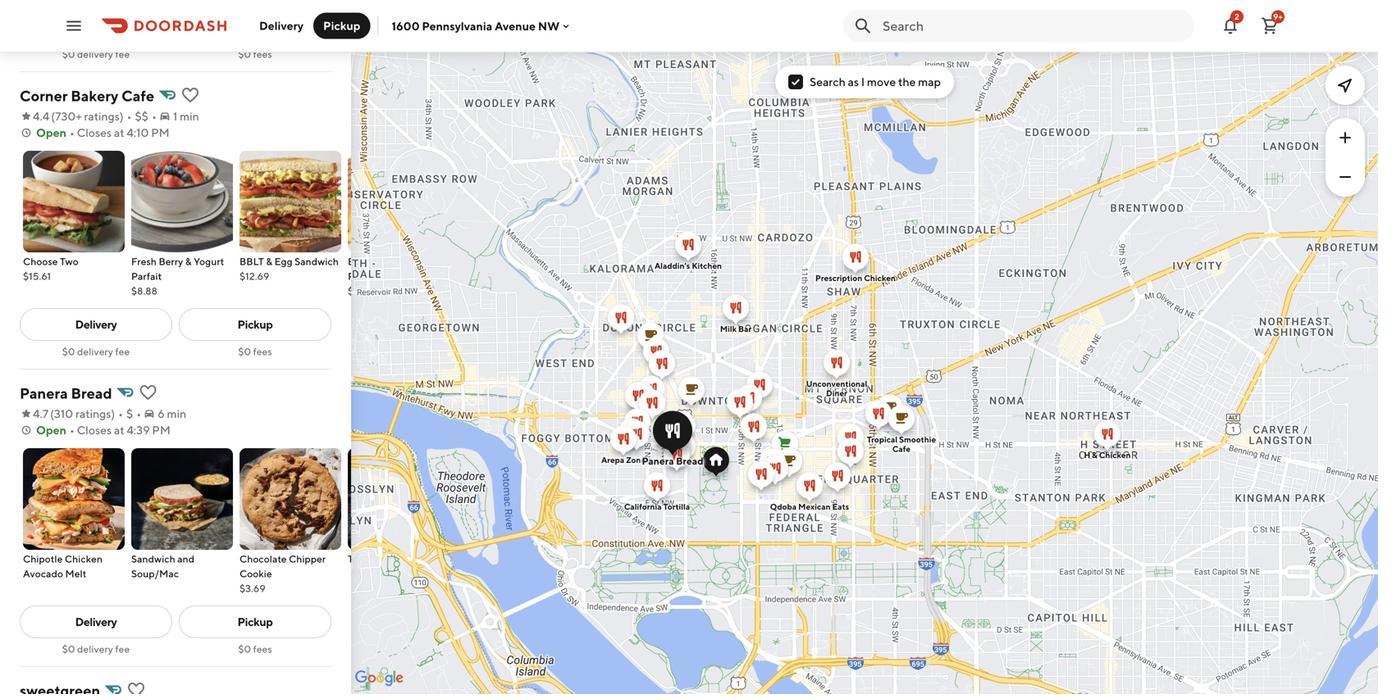 Task type: describe. For each thing, give the bounding box(es) containing it.
fee for bread
[[115, 644, 130, 655]]

pm for panera bread
[[152, 424, 171, 437]]

soup/mac
[[131, 569, 179, 580]]

pickup link for corner bakery cafe
[[179, 308, 331, 341]]

tuna salad sandwich
[[348, 554, 443, 565]]

$$
[[135, 110, 149, 123]]

avocado
[[23, 569, 63, 580]]

730+
[[55, 110, 82, 123]]

6 min
[[158, 407, 186, 421]]

recenter the map image
[[1336, 75, 1355, 95]]

pm for corner bakery cafe
[[151, 126, 170, 139]]

and
[[177, 554, 195, 565]]

click to add this store to your saved list image
[[180, 85, 200, 105]]

delivery button
[[249, 13, 313, 39]]

sandwich inside sandwich and soup/mac
[[131, 554, 175, 565]]

Store search: begin typing to search for stores available on DoorDash text field
[[883, 17, 1185, 35]]

1 fees from the top
[[253, 48, 272, 60]]

open • closes at 4:39 pm
[[36, 424, 171, 437]]

zoom out image
[[1336, 167, 1355, 187]]

as
[[848, 75, 859, 89]]

$10.15
[[348, 285, 377, 297]]

two
[[60, 256, 79, 267]]

open menu image
[[64, 16, 84, 36]]

chocolate chipper cookie $3.69
[[240, 554, 326, 595]]

& inside 'bacon & cheddar panini $10.15'
[[379, 256, 385, 267]]

pickup button
[[313, 13, 370, 39]]

1600
[[392, 19, 420, 33]]

pickup for corner bakery cafe
[[238, 318, 273, 331]]

$0 down the $12.69
[[238, 346, 251, 358]]

choose two $15.61
[[23, 256, 79, 282]]

sandwich and soup/mac
[[131, 554, 195, 580]]

fresh
[[131, 256, 157, 267]]

& inside fresh berry & yogurt parfait $8.88
[[185, 256, 192, 267]]

at for bakery
[[114, 126, 124, 139]]

chipotle chicken avocado melt image
[[23, 449, 125, 550]]

delivery link for bakery
[[20, 308, 172, 341]]

1 min
[[173, 110, 199, 123]]

1 $0 fees from the top
[[238, 48, 272, 60]]

$0 down open menu image
[[62, 48, 75, 60]]

delivery for corner bakery cafe
[[75, 318, 117, 331]]

tuna salad sandwich button
[[348, 449, 450, 567]]

pennsylvania
[[422, 19, 492, 33]]

open for panera
[[36, 424, 66, 437]]

( for corner
[[51, 110, 55, 123]]

map
[[918, 75, 941, 89]]

1600 pennsylvania avenue nw button
[[392, 19, 573, 33]]

4.7
[[33, 407, 48, 421]]

open • closes at 4:10 pm
[[36, 126, 170, 139]]

chipotle chicken avocado melt
[[23, 554, 103, 580]]

1600 pennsylvania avenue nw
[[392, 19, 560, 33]]

search as i move the map
[[810, 75, 941, 89]]

4:39
[[127, 424, 150, 437]]

sandwich and soup/mac button
[[131, 449, 233, 582]]

9+ button
[[1254, 9, 1286, 42]]

corner
[[20, 87, 68, 105]]

310
[[54, 407, 73, 421]]

2
[[1235, 12, 1240, 21]]

tuna
[[348, 554, 370, 565]]

$15.61
[[23, 271, 51, 282]]

• right $$
[[152, 110, 157, 123]]

$
[[126, 407, 133, 421]]

the
[[898, 75, 916, 89]]

sandwich inside button
[[399, 554, 443, 565]]

bblt & egg sandwich image
[[240, 151, 341, 253]]

delivery link for bread
[[20, 606, 172, 639]]

• left $$
[[127, 110, 132, 123]]

1 fee from the top
[[115, 48, 130, 60]]

open for corner
[[36, 126, 66, 139]]

egg
[[274, 256, 293, 267]]

chipper
[[289, 554, 326, 565]]

• $$
[[127, 110, 149, 123]]

cookie
[[240, 569, 272, 580]]

delivery for panera bread
[[75, 616, 117, 629]]

parfait
[[131, 271, 162, 282]]

fees for corner bakery cafe
[[253, 346, 272, 358]]

• down 310
[[70, 424, 75, 437]]

pickup inside button
[[323, 19, 360, 32]]

map region
[[298, 0, 1378, 695]]

$0 fees for panera bread
[[238, 644, 272, 655]]

choose two image
[[23, 151, 125, 253]]



Task type: locate. For each thing, give the bounding box(es) containing it.
( right 4.7
[[50, 407, 54, 421]]

$0 fees down $3.69
[[238, 644, 272, 655]]

2 vertical spatial delivery
[[77, 644, 113, 655]]

bakery
[[71, 87, 118, 105]]

bread
[[71, 385, 112, 402], [676, 456, 704, 467], [676, 456, 704, 467]]

) left • $$
[[120, 110, 124, 123]]

1 vertical spatial pickup link
[[179, 606, 331, 639]]

2 vertical spatial pickup
[[238, 616, 273, 629]]

california
[[624, 502, 662, 512], [624, 502, 662, 512]]

6
[[158, 407, 165, 421]]

0 vertical spatial pickup link
[[179, 308, 331, 341]]

fees down delivery button at left
[[253, 48, 272, 60]]

1 vertical spatial $0 delivery fee
[[62, 346, 130, 358]]

1 vertical spatial ratings
[[75, 407, 111, 421]]

fees
[[253, 48, 272, 60], [253, 346, 272, 358], [253, 644, 272, 655]]

$12.69
[[240, 271, 269, 282]]

1 vertical spatial at
[[114, 424, 124, 437]]

fresh berry & yogurt parfait image
[[131, 151, 233, 253]]

0 horizontal spatial sandwich
[[131, 554, 175, 565]]

2 delivery link from the top
[[20, 606, 172, 639]]

delivery down melt
[[75, 616, 117, 629]]

0 vertical spatial open
[[36, 126, 66, 139]]

1 vertical spatial delivery
[[77, 346, 113, 358]]

) left • $
[[111, 407, 115, 421]]

0 vertical spatial min
[[180, 110, 199, 123]]

avenue
[[495, 19, 536, 33]]

1 vertical spatial delivery link
[[20, 606, 172, 639]]

unconventional diner
[[806, 379, 867, 398], [806, 379, 867, 398]]

qdoba
[[770, 502, 797, 512], [770, 502, 797, 512]]

2 $0 delivery fee from the top
[[62, 346, 130, 358]]

2 delivery from the top
[[77, 346, 113, 358]]

fresh berry & yogurt parfait $8.88
[[131, 256, 224, 297]]

2 fee from the top
[[115, 346, 130, 358]]

1 horizontal spatial )
[[120, 110, 124, 123]]

( 730+ ratings )
[[51, 110, 124, 123]]

0 vertical spatial ratings
[[84, 110, 120, 123]]

closes for bakery
[[77, 126, 112, 139]]

3 fees from the top
[[253, 644, 272, 655]]

pm right 4:10 on the left top of the page
[[151, 126, 170, 139]]

4.4
[[33, 110, 49, 123]]

1 vertical spatial )
[[111, 407, 115, 421]]

( right 4.4 at left
[[51, 110, 55, 123]]

1 vertical spatial pickup
[[238, 318, 273, 331]]

closes down ( 310 ratings )
[[77, 424, 112, 437]]

1 open from the top
[[36, 126, 66, 139]]

open
[[36, 126, 66, 139], [36, 424, 66, 437]]

delivery for bakery
[[77, 346, 113, 358]]

(
[[51, 110, 55, 123], [50, 407, 54, 421]]

fee for bakery
[[115, 346, 130, 358]]

1 delivery link from the top
[[20, 308, 172, 341]]

• $
[[118, 407, 133, 421]]

$0 down delivery button at left
[[238, 48, 251, 60]]

chipotle chicken avocado melt button
[[23, 449, 125, 582]]

1 $0 delivery fee from the top
[[62, 48, 130, 60]]

delivery
[[259, 19, 304, 32], [75, 318, 117, 331], [75, 616, 117, 629]]

ratings up open • closes at 4:39 pm
[[75, 407, 111, 421]]

$0 delivery fee for bread
[[62, 644, 130, 655]]

• right $
[[136, 407, 141, 421]]

sandwich right egg
[[295, 256, 339, 267]]

fee
[[115, 48, 130, 60], [115, 346, 130, 358], [115, 644, 130, 655]]

chocolate chipper cookie image
[[240, 449, 341, 550]]

$3.69
[[240, 583, 266, 595]]

0 vertical spatial $0 fees
[[238, 48, 272, 60]]

salad
[[372, 554, 397, 565]]

arepa
[[601, 456, 624, 465], [601, 456, 624, 465]]

2 vertical spatial delivery
[[75, 616, 117, 629]]

search
[[810, 75, 846, 89]]

panera
[[20, 385, 68, 402], [642, 456, 674, 467], [642, 456, 674, 467]]

1 delivery from the top
[[77, 48, 113, 60]]

sandwich
[[295, 256, 339, 267], [131, 554, 175, 565], [399, 554, 443, 565]]

delivery down "two" in the left top of the page
[[75, 318, 117, 331]]

sandwich and soup/mac image
[[131, 449, 233, 550]]

0 vertical spatial )
[[120, 110, 124, 123]]

bblt
[[240, 256, 264, 267]]

2 closes from the top
[[77, 424, 112, 437]]

delivery left pickup button
[[259, 19, 304, 32]]

0 vertical spatial at
[[114, 126, 124, 139]]

chicken inside the chipotle chicken avocado melt
[[65, 554, 103, 565]]

1 pickup link from the top
[[179, 308, 331, 341]]

chipotle
[[23, 554, 63, 565]]

pickup link down $3.69
[[179, 606, 331, 639]]

3 $0 delivery fee from the top
[[62, 644, 130, 655]]

2 $0 fees from the top
[[238, 346, 272, 358]]

1 vertical spatial fees
[[253, 346, 272, 358]]

zone
[[626, 456, 646, 465], [626, 456, 646, 465]]

pickup link down the $12.69
[[179, 308, 331, 341]]

2 horizontal spatial sandwich
[[399, 554, 443, 565]]

2 pickup link from the top
[[179, 606, 331, 639]]

$0 fees down delivery button at left
[[238, 48, 272, 60]]

nw
[[538, 19, 560, 33]]

mexican
[[798, 502, 831, 512], [798, 502, 831, 512]]

pickup for panera bread
[[238, 616, 273, 629]]

kitchen
[[692, 261, 722, 271], [692, 261, 722, 271]]

0 vertical spatial pickup
[[323, 19, 360, 32]]

diner
[[826, 389, 847, 398], [826, 389, 847, 398]]

sandwich inside bblt & egg sandwich $12.69
[[295, 256, 339, 267]]

4:10
[[127, 126, 149, 139]]

powered by google image
[[355, 671, 404, 687]]

delivery up ( 310 ratings )
[[77, 346, 113, 358]]

0 vertical spatial delivery
[[259, 19, 304, 32]]

cheddar
[[387, 256, 427, 267]]

2 vertical spatial $0 fees
[[238, 644, 272, 655]]

1 vertical spatial min
[[167, 407, 186, 421]]

)
[[120, 110, 124, 123], [111, 407, 115, 421]]

tropical
[[867, 435, 898, 445], [867, 435, 898, 445]]

qdoba mexican eats
[[770, 502, 849, 512], [770, 502, 849, 512]]

melt
[[65, 569, 86, 580]]

move
[[867, 75, 896, 89]]

at for bread
[[114, 424, 124, 437]]

1 vertical spatial $0 fees
[[238, 346, 272, 358]]

1 at from the top
[[114, 126, 124, 139]]

) for bakery
[[120, 110, 124, 123]]

open down 4.4 at left
[[36, 126, 66, 139]]

0 vertical spatial $0 delivery fee
[[62, 48, 130, 60]]

pickup right delivery button at left
[[323, 19, 360, 32]]

yogurt
[[194, 256, 224, 267]]

•
[[127, 110, 132, 123], [152, 110, 157, 123], [70, 126, 75, 139], [118, 407, 123, 421], [136, 407, 141, 421], [70, 424, 75, 437]]

chocolate
[[240, 554, 287, 565]]

3 fee from the top
[[115, 644, 130, 655]]

1 items, open order cart image
[[1260, 16, 1280, 36]]

delivery link down melt
[[20, 606, 172, 639]]

at down • $
[[114, 424, 124, 437]]

min right 6
[[167, 407, 186, 421]]

1 closes from the top
[[77, 126, 112, 139]]

• left $
[[118, 407, 123, 421]]

average rating of 4.7 out of 5 element
[[20, 406, 48, 423]]

i
[[861, 75, 865, 89]]

closes for bread
[[77, 424, 112, 437]]

delivery inside delivery button
[[259, 19, 304, 32]]

) for bread
[[111, 407, 115, 421]]

fees down $3.69
[[253, 644, 272, 655]]

2 at from the top
[[114, 424, 124, 437]]

at left 4:10 on the left top of the page
[[114, 126, 124, 139]]

$0 down $3.69
[[238, 644, 251, 655]]

pickup
[[323, 19, 360, 32], [238, 318, 273, 331], [238, 616, 273, 629]]

delivery for bread
[[77, 644, 113, 655]]

delivery down open menu image
[[77, 48, 113, 60]]

at
[[114, 126, 124, 139], [114, 424, 124, 437]]

pickup down $3.69
[[238, 616, 273, 629]]

1 horizontal spatial sandwich
[[295, 256, 339, 267]]

$0 fees down the $12.69
[[238, 346, 272, 358]]

$0 fees
[[238, 48, 272, 60], [238, 346, 272, 358], [238, 644, 272, 655]]

1
[[173, 110, 177, 123]]

2 vertical spatial fee
[[115, 644, 130, 655]]

fees for panera bread
[[253, 644, 272, 655]]

9+
[[1273, 12, 1283, 21]]

0 vertical spatial click to add this store to your saved list image
[[138, 383, 158, 403]]

& inside bblt & egg sandwich $12.69
[[266, 256, 272, 267]]

min
[[180, 110, 199, 123], [167, 407, 186, 421]]

click to add this store to your saved list image
[[138, 383, 158, 403], [126, 681, 146, 695]]

2 open from the top
[[36, 424, 66, 437]]

ratings for bakery
[[84, 110, 120, 123]]

bblt & egg sandwich $12.69
[[240, 256, 339, 282]]

min for panera bread
[[167, 407, 186, 421]]

$0 fees for corner bakery cafe
[[238, 346, 272, 358]]

( 310 ratings )
[[50, 407, 115, 421]]

Search as I move the map checkbox
[[788, 75, 803, 89]]

closes
[[77, 126, 112, 139], [77, 424, 112, 437]]

$0 down melt
[[62, 644, 75, 655]]

min for corner bakery cafe
[[180, 110, 199, 123]]

( for panera
[[50, 407, 54, 421]]

zoom in image
[[1336, 128, 1355, 148]]

pm
[[151, 126, 170, 139], [152, 424, 171, 437]]

ratings up the open • closes at 4:10 pm
[[84, 110, 120, 123]]

delivery link down $8.88
[[20, 308, 172, 341]]

choose
[[23, 256, 58, 267]]

$0 delivery fee up ( 310 ratings )
[[62, 346, 130, 358]]

average rating of 4.4 out of 5 element
[[20, 108, 49, 125]]

0 vertical spatial fees
[[253, 48, 272, 60]]

aladdin's kitchen prescription chicken
[[655, 261, 896, 283], [655, 261, 896, 283]]

delivery down melt
[[77, 644, 113, 655]]

$0 delivery fee for bakery
[[62, 346, 130, 358]]

2 vertical spatial fees
[[253, 644, 272, 655]]

0 vertical spatial (
[[51, 110, 55, 123]]

2 vertical spatial $0 delivery fee
[[62, 644, 130, 655]]

pickup down the $12.69
[[238, 318, 273, 331]]

min right 1
[[180, 110, 199, 123]]

milk bar
[[720, 324, 752, 334], [720, 324, 752, 334]]

1 vertical spatial open
[[36, 424, 66, 437]]

corner bakery cafe
[[20, 87, 154, 105]]

1 vertical spatial delivery
[[75, 318, 117, 331]]

notification bell image
[[1221, 16, 1240, 36]]

sandwich up soup/mac
[[131, 554, 175, 565]]

pm down 6
[[152, 424, 171, 437]]

$0 delivery fee down melt
[[62, 644, 130, 655]]

1 vertical spatial closes
[[77, 424, 112, 437]]

tropical smoothie cafe
[[867, 435, 936, 454], [867, 435, 936, 454]]

$8.88
[[131, 285, 157, 297]]

fees down the $12.69
[[253, 346, 272, 358]]

1 vertical spatial (
[[50, 407, 54, 421]]

ratings for bread
[[75, 407, 111, 421]]

pickup link
[[179, 308, 331, 341], [179, 606, 331, 639]]

0 vertical spatial pm
[[151, 126, 170, 139]]

open down 4.7
[[36, 424, 66, 437]]

$0 delivery fee
[[62, 48, 130, 60], [62, 346, 130, 358], [62, 644, 130, 655]]

1 vertical spatial pm
[[152, 424, 171, 437]]

closes down the ( 730+ ratings ) at the top left of page
[[77, 126, 112, 139]]

0 vertical spatial closes
[[77, 126, 112, 139]]

aladdin's
[[655, 261, 690, 271], [655, 261, 690, 271]]

• down 730+
[[70, 126, 75, 139]]

2 fees from the top
[[253, 346, 272, 358]]

$0 up 310
[[62, 346, 75, 358]]

delivery link
[[20, 308, 172, 341], [20, 606, 172, 639]]

$0 delivery fee down open menu image
[[62, 48, 130, 60]]

bacon
[[348, 256, 377, 267]]

h
[[1084, 451, 1091, 460], [1084, 451, 1091, 460]]

berry
[[159, 256, 183, 267]]

bar
[[738, 324, 752, 334], [738, 324, 752, 334]]

3 $0 fees from the top
[[238, 644, 272, 655]]

1 vertical spatial fee
[[115, 346, 130, 358]]

1 vertical spatial click to add this store to your saved list image
[[126, 681, 146, 695]]

0 vertical spatial fee
[[115, 48, 130, 60]]

pickup link for panera bread
[[179, 606, 331, 639]]

arepa zone
[[601, 456, 646, 465], [601, 456, 646, 465]]

0 vertical spatial delivery link
[[20, 308, 172, 341]]

0 vertical spatial delivery
[[77, 48, 113, 60]]

$0
[[62, 48, 75, 60], [238, 48, 251, 60], [62, 346, 75, 358], [238, 346, 251, 358], [62, 644, 75, 655], [238, 644, 251, 655]]

panini
[[348, 271, 376, 282]]

3 delivery from the top
[[77, 644, 113, 655]]

sandwich right salad
[[399, 554, 443, 565]]

bacon & cheddar panini $10.15
[[348, 256, 427, 297]]

0 horizontal spatial )
[[111, 407, 115, 421]]



Task type: vqa. For each thing, say whether or not it's contained in the screenshot.
Flowers
no



